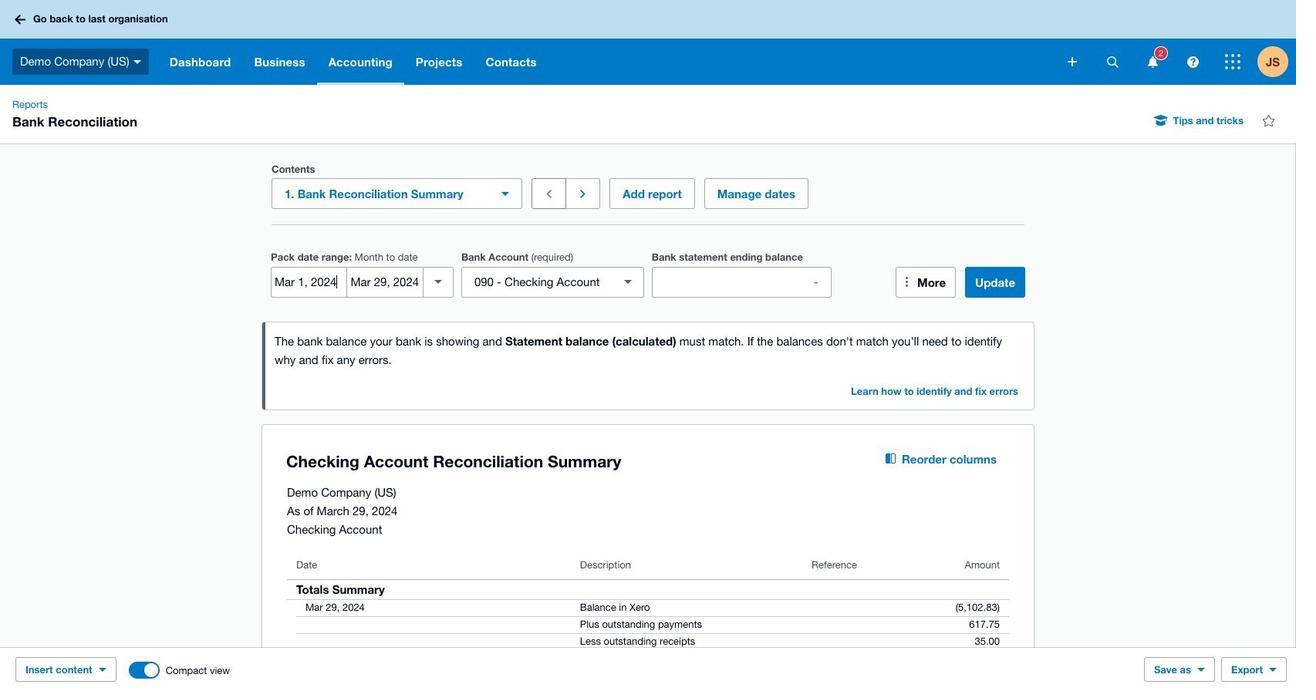 Task type: vqa. For each thing, say whether or not it's contained in the screenshot.
BILLABLE EXPENSES - OUTSTANDING "Link"
no



Task type: locate. For each thing, give the bounding box(es) containing it.
Select start date field
[[272, 267, 347, 297]]

status
[[262, 322, 1034, 409]]

svg image
[[15, 14, 25, 24], [1226, 54, 1241, 69], [1107, 56, 1119, 68], [1148, 56, 1158, 68], [1068, 57, 1077, 66]]

1 horizontal spatial svg image
[[1187, 56, 1199, 68]]

None field
[[461, 267, 644, 298]]

Bank statement ending balance number field
[[653, 267, 831, 297]]

svg image
[[1187, 56, 1199, 68], [133, 60, 141, 64]]

banner
[[0, 0, 1297, 85]]

Report title field
[[282, 444, 849, 480]]



Task type: describe. For each thing, give the bounding box(es) containing it.
0 horizontal spatial svg image
[[133, 60, 141, 64]]

report output element
[[287, 551, 1010, 692]]

Select end date field
[[348, 267, 423, 297]]

list of convenience dates image
[[423, 267, 454, 298]]

add to favourites image
[[1253, 105, 1284, 136]]

090 - Checking Account text field
[[462, 267, 616, 297]]



